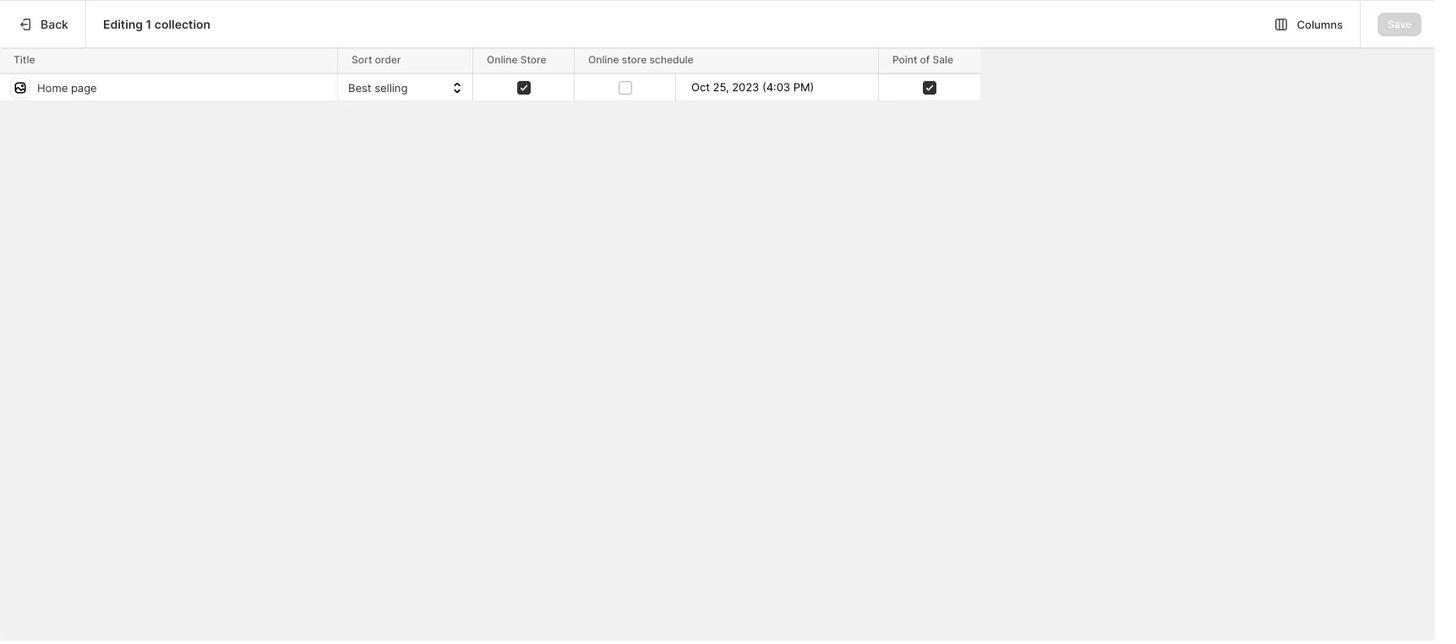 Task type: describe. For each thing, give the bounding box(es) containing it.
order
[[375, 53, 401, 66]]

online store schedule column header
[[575, 47, 881, 74]]

row inside editing 1 collection grid
[[0, 74, 980, 101]]

shopify image
[[34, 18, 86, 34]]

title column header
[[0, 47, 341, 74]]

back link
[[0, 1, 85, 47]]

selling
[[375, 81, 408, 94]]

1
[[146, 16, 152, 31]]

sort order
[[352, 53, 401, 66]]

title
[[14, 53, 35, 66]]

store
[[622, 53, 647, 66]]

sale
[[933, 53, 953, 66]]

store
[[520, 53, 546, 66]]

columns button
[[1265, 9, 1353, 39]]

oct 25, 2023 (4:03 pm) button
[[676, 74, 878, 101]]

point
[[892, 53, 917, 66]]

sort
[[352, 53, 372, 66]]

best selling
[[348, 81, 408, 94]]

(4:03
[[762, 80, 790, 94]]

25,
[[713, 80, 729, 94]]

schedule
[[649, 53, 694, 66]]



Task type: locate. For each thing, give the bounding box(es) containing it.
row containing title
[[0, 47, 984, 74]]

sort order column header
[[338, 47, 476, 74]]

point of sale
[[892, 53, 953, 66]]

back
[[41, 16, 68, 31]]

online store
[[487, 53, 546, 66]]

editing 1 collection grid
[[0, 47, 984, 101]]

row
[[0, 47, 984, 74], [0, 74, 980, 101]]

pm)
[[793, 80, 814, 94]]

best
[[348, 81, 371, 94]]

online
[[487, 53, 518, 66], [588, 53, 619, 66]]

1 online from the left
[[487, 53, 518, 66]]

online for online store
[[487, 53, 518, 66]]

save
[[1388, 17, 1411, 30]]

collection
[[154, 16, 211, 31]]

online store schedule
[[588, 53, 694, 66]]

row containing oct 25, 2023 (4:03 pm)
[[0, 74, 980, 101]]

home
[[41, 66, 72, 79]]

1 horizontal spatial online
[[588, 53, 619, 66]]

oct 25, 2023 (4:03 pm)
[[691, 80, 814, 94]]

home link
[[10, 61, 193, 85]]

2 online from the left
[[588, 53, 619, 66]]

oct
[[691, 80, 710, 94]]

of
[[920, 53, 930, 66]]

editing 1 collection
[[103, 16, 211, 31]]

point of sale column header
[[879, 47, 984, 74]]

0 horizontal spatial online
[[487, 53, 518, 66]]

save button
[[1378, 12, 1422, 36]]

online for online store schedule
[[588, 53, 619, 66]]

2 row from the top
[[0, 74, 980, 101]]

columns
[[1297, 17, 1343, 31]]

online store column header
[[473, 47, 577, 74]]

2023
[[732, 80, 759, 94]]

1 row from the top
[[0, 47, 984, 74]]

editing
[[103, 16, 143, 31]]



Task type: vqa. For each thing, say whether or not it's contained in the screenshot.
Shopify "image"
yes



